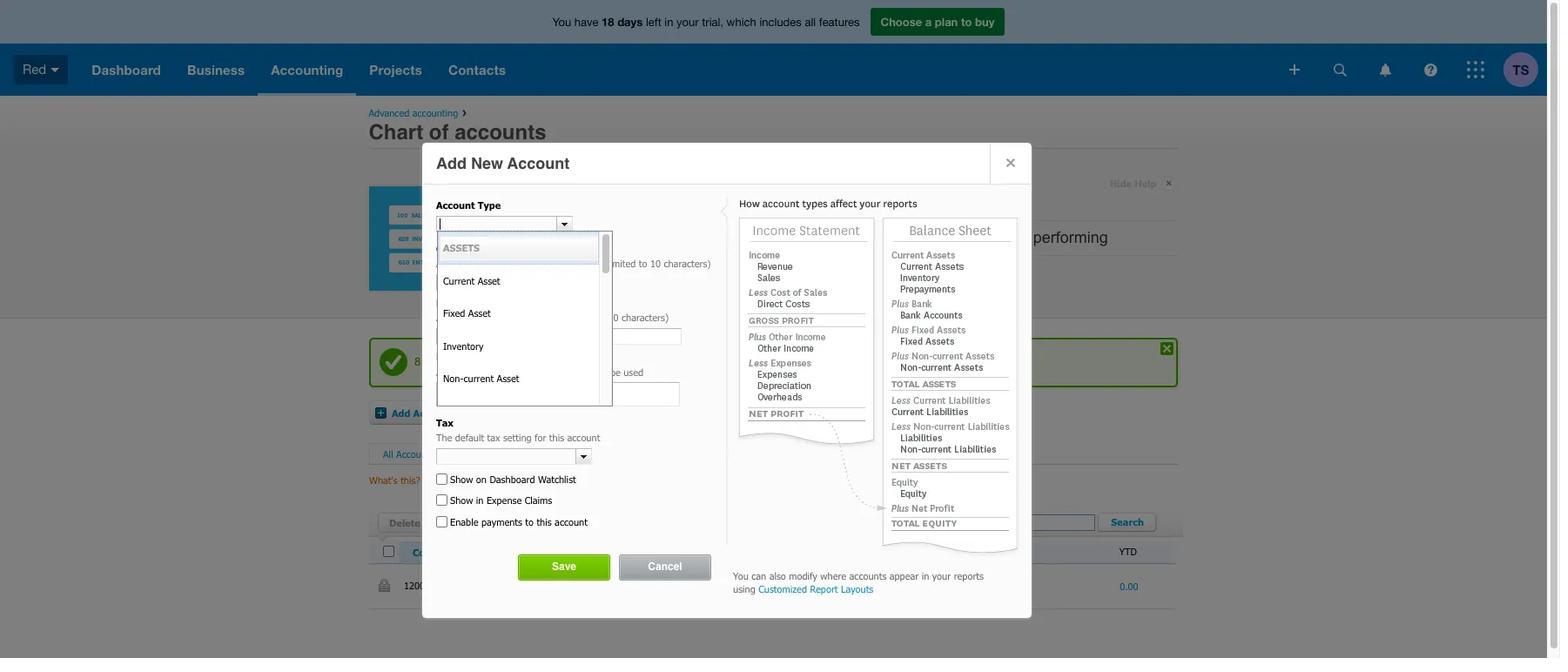 Task type: describe. For each thing, give the bounding box(es) containing it.
asset down code/number
[[478, 275, 500, 286]]

the for invoices
[[573, 581, 587, 592]]

customized report layouts link
[[759, 583, 874, 595]]

is
[[1018, 229, 1029, 246]]

1 horizontal spatial current
[[946, 580, 977, 592]]

advanced accounting link
[[369, 107, 458, 118]]

add for add account
[[392, 407, 411, 418]]

all
[[383, 448, 393, 459]]

red
[[23, 62, 46, 76]]

save button
[[519, 555, 610, 580]]

accounts down show on the right top of the page
[[845, 265, 908, 283]]

new
[[471, 154, 503, 172]]

accounts up business
[[949, 193, 1012, 210]]

0 vertical spatial how
[[884, 229, 912, 246]]

using
[[733, 583, 756, 595]]

delete link
[[378, 513, 432, 533]]

accounts inside accounts receivable outstanding invoices the company has issued out to the client but has not yet received in cash at balance date.
[[482, 570, 520, 581]]

tax inside tax the default tax setting for this account
[[436, 417, 454, 428]]

name for name
[[491, 547, 516, 558]]

type link
[[955, 547, 974, 558]]

a for a unique code/number for this account (limited to 10 characters)
[[436, 258, 442, 269]]

name for name a short title for this account (limited to 150 characters)
[[436, 297, 464, 308]]

about
[[632, 265, 671, 283]]

add account link
[[369, 400, 459, 425]]

account inside description a description of how this account should be used
[[544, 366, 577, 378]]

non-current asset
[[443, 373, 519, 384]]

all accounts
[[383, 448, 434, 459]]

this down claims
[[537, 516, 552, 527]]

every
[[628, 193, 666, 210]]

you have 18 days left in your trial, which includes all features
[[553, 15, 860, 29]]

1 horizontal spatial chart
[[889, 193, 927, 210]]

change tax rate link
[[508, 513, 612, 533]]

full
[[865, 193, 885, 210]]

10
[[651, 258, 661, 269]]

accounts inside the you can also modify where accounts appear in your reports using
[[850, 570, 887, 581]]

0 horizontal spatial have
[[472, 355, 497, 368]]

inventory
[[443, 340, 484, 352]]

trial,
[[702, 16, 724, 29]]

advanced
[[369, 107, 410, 118]]

you can also modify where accounts appear in your reports using
[[733, 570, 984, 595]]

equity
[[593, 448, 619, 459]]

but
[[748, 581, 762, 592]]

a
[[926, 15, 932, 29]]

where
[[821, 570, 847, 581]]

0 vertical spatial type
[[478, 199, 501, 211]]

add account
[[392, 407, 452, 418]]

to inside accounts receivable outstanding invoices the company has issued out to the client but has not yet received in cash at balance date.
[[694, 581, 703, 592]]

cancel button
[[620, 555, 711, 580]]

0 horizontal spatial current asset
[[443, 275, 500, 286]]

in up archive
[[476, 495, 484, 506]]

1 horizontal spatial svg image
[[1424, 63, 1437, 76]]

change tax rate
[[519, 517, 601, 528]]

of right full
[[932, 193, 945, 210]]

can
[[752, 570, 767, 581]]

ts button
[[1504, 44, 1548, 96]]

cancel
[[648, 561, 683, 573]]

yet
[[799, 581, 812, 592]]

asset right short
[[468, 308, 491, 319]]

in inside accounts receivable outstanding invoices the company has issued out to the client but has not yet received in cash at balance date.
[[853, 581, 861, 592]]

claims
[[525, 495, 552, 506]]

title
[[470, 312, 485, 323]]

with
[[805, 193, 833, 210]]

0 horizontal spatial current
[[443, 275, 475, 286]]

you for 18
[[553, 16, 571, 29]]

balance
[[897, 581, 929, 592]]

chart inside advanced accounting › chart of accounts
[[369, 120, 423, 145]]

which
[[727, 16, 757, 29]]

received
[[815, 581, 850, 592]]

search
[[1112, 516, 1144, 527]]

description
[[436, 351, 491, 362]]

out
[[678, 581, 691, 592]]

assets
[[464, 448, 495, 459]]

be
[[610, 366, 621, 378]]

invoices
[[537, 581, 570, 592]]

fixed asset
[[443, 308, 491, 319]]

account type
[[436, 199, 501, 211]]

client
[[722, 581, 745, 592]]

hide help link
[[1110, 173, 1176, 193]]

your inside the you can also modify where accounts appear in your reports using
[[932, 570, 951, 581]]

prepayment
[[443, 406, 494, 417]]

more
[[592, 265, 628, 283]]

8
[[415, 355, 421, 368]]

financial reports draw on each account to show how your business is performing
[[547, 229, 1109, 246]]

for inside tax the default tax setting for this account
[[535, 432, 546, 444]]

categorise
[[547, 193, 623, 210]]

choose
[[881, 15, 922, 29]]

asset down been
[[497, 373, 519, 384]]

non-
[[443, 373, 464, 384]]

show on dashboard watchlist
[[450, 474, 576, 485]]

svg image inside red popup button
[[51, 68, 59, 72]]

account inside tax the default tax setting for this account
[[567, 432, 600, 444]]

this?
[[401, 475, 420, 486]]

1 vertical spatial tax
[[558, 517, 576, 528]]

in left the xero
[[751, 193, 763, 210]]

our
[[838, 193, 860, 210]]

you for also
[[733, 570, 749, 581]]

revenue link
[[717, 448, 754, 459]]

your inside you have 18 days left in your trial, which includes all features
[[677, 16, 699, 29]]

layouts
[[841, 583, 874, 595]]

show for show in expense claims
[[450, 495, 473, 506]]

cash
[[864, 581, 883, 592]]

archive link
[[441, 513, 499, 533]]

to inside ts banner
[[961, 15, 972, 29]]

appear
[[890, 570, 919, 581]]

categorise every transaction in xero with our full chart of accounts
[[547, 193, 1012, 210]]

red button
[[0, 44, 79, 96]]

have inside you have 18 days left in your trial, which includes all features
[[575, 16, 599, 29]]

show for show on dashboard watchlist
[[450, 474, 473, 485]]

0 vertical spatial account
[[507, 154, 570, 172]]

what's
[[369, 475, 398, 486]]

to left show on the right top of the page
[[825, 229, 838, 246]]

add new account
[[436, 154, 570, 172]]

this for code/number
[[550, 258, 565, 269]]

you cannot delete/archive system accounts. image
[[379, 579, 390, 592]]

the for customizing
[[763, 265, 784, 283]]

this inside tax the default tax setting for this account
[[549, 432, 564, 444]]

import link
[[678, 400, 745, 425]]

1 has from the left
[[631, 581, 645, 592]]

how inside description a description of how this account should be used
[[505, 366, 523, 378]]

report
[[810, 583, 838, 595]]



Task type: locate. For each thing, give the bounding box(es) containing it.
a for a description of how this account should be used
[[436, 366, 442, 378]]

your down chart of accounts link
[[917, 229, 947, 246]]

0 vertical spatial your
[[677, 16, 699, 29]]

to left 150
[[592, 312, 600, 323]]

1 vertical spatial reports
[[954, 570, 984, 581]]

to inside the name a short title for this account (limited to 150 characters)
[[592, 312, 600, 323]]

accounts receivable outstanding invoices the company has issued out to the client but has not yet received in cash at balance date.
[[482, 570, 929, 602]]

1 horizontal spatial type
[[955, 547, 974, 558]]

export link
[[754, 400, 819, 425]]

1 horizontal spatial has
[[765, 581, 779, 592]]

modify
[[789, 570, 818, 581]]

the left 'chart'
[[763, 265, 784, 283]]

tax
[[436, 417, 454, 428], [558, 517, 576, 528]]

description
[[445, 366, 491, 378]]

2 vertical spatial for
[[535, 432, 546, 444]]

0 vertical spatial show
[[450, 474, 473, 485]]

1 vertical spatial name
[[491, 547, 516, 558]]

0 horizontal spatial (limited
[[557, 312, 589, 323]]

for for title
[[488, 312, 500, 323]]

image of account type hierarchy image
[[720, 198, 1023, 557]]

on right draw
[[706, 229, 723, 246]]

of inside description a description of how this account should be used
[[494, 366, 502, 378]]

1 vertical spatial type
[[955, 547, 974, 558]]

2 a from the top
[[436, 312, 442, 323]]

the down the save 'button'
[[573, 581, 587, 592]]

name down payments in the bottom of the page
[[491, 547, 516, 558]]

a left unique
[[436, 258, 442, 269]]

characters) down draw
[[664, 258, 711, 269]]

archived
[[528, 355, 571, 368]]

0 vertical spatial current
[[443, 275, 475, 286]]

a inside description a description of how this account should be used
[[436, 366, 442, 378]]

in left cash
[[853, 581, 861, 592]]

been
[[500, 355, 525, 368]]

(limited left 150
[[557, 312, 589, 323]]

this
[[550, 258, 565, 269], [503, 312, 518, 323], [526, 366, 541, 378], [549, 432, 564, 444], [537, 516, 552, 527]]

0 vertical spatial (limited
[[604, 258, 636, 269]]

1 vertical spatial on
[[476, 474, 487, 485]]

Show in Expense Claims checkbox
[[436, 495, 448, 506]]

account inside the code a unique code/number for this account (limited to 10 characters)
[[568, 258, 601, 269]]

(limited for 10
[[604, 258, 636, 269]]

should
[[580, 366, 607, 378]]

has left issued
[[631, 581, 645, 592]]

account inside the name a short title for this account (limited to 150 characters)
[[521, 312, 554, 323]]

accounts receivable link
[[482, 570, 568, 581]]

payments
[[482, 516, 522, 527]]

0 horizontal spatial svg image
[[51, 68, 59, 72]]

1 vertical spatial for
[[488, 312, 500, 323]]

0 vertical spatial on
[[706, 229, 723, 246]]

a left fixed
[[436, 312, 442, 323]]

1 vertical spatial (limited
[[557, 312, 589, 323]]

your right balance
[[932, 570, 951, 581]]

on
[[706, 229, 723, 246], [476, 474, 487, 485]]

1 horizontal spatial name
[[491, 547, 516, 558]]

you inside the you can also modify where accounts appear in your reports using
[[733, 570, 749, 581]]

1 vertical spatial a
[[436, 312, 442, 323]]

learn
[[547, 265, 587, 283]]

code inside the code a unique code/number for this account (limited to 10 characters)
[[436, 243, 460, 254]]

current down unique
[[443, 275, 475, 286]]

tax the default tax setting for this account
[[436, 417, 600, 444]]

customizing
[[675, 265, 758, 283]]

code for code
[[413, 547, 437, 558]]

1 horizontal spatial add
[[436, 154, 467, 172]]

of down accounting at the left of page
[[429, 120, 449, 145]]

in inside the you can also modify where accounts appear in your reports using
[[922, 570, 930, 581]]

not
[[782, 581, 796, 592]]

1 horizontal spatial how
[[884, 229, 912, 246]]

characters) for a unique code/number for this account (limited to 10 characters)
[[664, 258, 711, 269]]

1 horizontal spatial reports
[[954, 570, 984, 581]]

ytd
[[1120, 546, 1137, 557]]

0 vertical spatial add
[[436, 154, 467, 172]]

chart
[[369, 120, 423, 145], [889, 193, 927, 210]]

left
[[646, 16, 662, 29]]

code
[[436, 243, 460, 254], [413, 547, 437, 558]]

you left 18
[[553, 16, 571, 29]]

accounts
[[455, 120, 547, 145], [949, 193, 1012, 210], [845, 265, 908, 283], [424, 355, 469, 368], [850, 570, 887, 581]]

›
[[462, 105, 467, 119]]

characters)
[[664, 258, 711, 269], [622, 312, 669, 323]]

(limited for 150
[[557, 312, 589, 323]]

1 horizontal spatial have
[[575, 16, 599, 29]]

1 vertical spatial have
[[472, 355, 497, 368]]

2 vertical spatial a
[[436, 366, 442, 378]]

3 a from the top
[[436, 366, 442, 378]]

0 horizontal spatial add
[[392, 407, 411, 418]]

type
[[478, 199, 501, 211], [955, 547, 974, 558]]

in right appear
[[922, 570, 930, 581]]

a left non-
[[436, 366, 442, 378]]

current asset down type link
[[946, 580, 1006, 592]]

0 horizontal spatial on
[[476, 474, 487, 485]]

characters) right 150
[[622, 312, 669, 323]]

you inside you have 18 days left in your trial, which includes all features
[[553, 16, 571, 29]]

for for code/number
[[536, 258, 547, 269]]

0 vertical spatial have
[[575, 16, 599, 29]]

date.
[[482, 591, 504, 602]]

to left buy
[[961, 15, 972, 29]]

svg image
[[1424, 63, 1437, 76], [51, 68, 59, 72]]

characters) inside the name a short title for this account (limited to 150 characters)
[[622, 312, 669, 323]]

0 vertical spatial name
[[436, 297, 464, 308]]

accounts inside advanced accounting › chart of accounts
[[455, 120, 547, 145]]

0 horizontal spatial you
[[553, 16, 571, 29]]

the
[[763, 265, 784, 283], [573, 581, 587, 592], [706, 581, 719, 592]]

1 horizontal spatial current asset
[[946, 580, 1006, 592]]

asset right balance
[[980, 580, 1003, 592]]

2 has from the left
[[765, 581, 779, 592]]

1 horizontal spatial tax
[[558, 517, 576, 528]]

1 vertical spatial chart
[[889, 193, 927, 210]]

the
[[436, 432, 452, 444]]

code up unique
[[436, 243, 460, 254]]

have left 18
[[575, 16, 599, 29]]

tax up the
[[436, 417, 454, 428]]

reports up 10
[[614, 229, 663, 246]]

you
[[553, 16, 571, 29], [733, 570, 749, 581]]

each
[[728, 229, 762, 246]]

delete
[[389, 517, 421, 528]]

for right title on the left top of the page
[[488, 312, 500, 323]]

1 vertical spatial show
[[450, 495, 473, 506]]

0 vertical spatial for
[[536, 258, 547, 269]]

code link
[[413, 547, 474, 561]]

0 horizontal spatial the
[[573, 581, 587, 592]]

1 vertical spatial code
[[413, 547, 437, 558]]

1 vertical spatial account
[[436, 199, 475, 211]]

1 horizontal spatial accounts
[[482, 570, 520, 581]]

1 vertical spatial characters)
[[622, 312, 669, 323]]

Enable payments to this account checkbox
[[436, 516, 448, 527]]

accounts up add new account
[[455, 120, 547, 145]]

0.00 link
[[1120, 581, 1139, 592]]

None checkbox
[[383, 546, 395, 557]]

1 vertical spatial how
[[505, 366, 523, 378]]

reports down type link
[[954, 570, 984, 581]]

add up all accounts
[[392, 407, 411, 418]]

0 horizontal spatial reports
[[614, 229, 663, 246]]

1 horizontal spatial on
[[706, 229, 723, 246]]

0 horizontal spatial has
[[631, 581, 645, 592]]

show right show in expense claims checkbox
[[450, 495, 473, 506]]

this right title on the left top of the page
[[503, 312, 518, 323]]

to down claims
[[525, 516, 534, 527]]

a inside the code a unique code/number for this account (limited to 10 characters)
[[436, 258, 442, 269]]

0 horizontal spatial accounts
[[396, 448, 434, 459]]

None text field
[[437, 217, 557, 231], [436, 328, 682, 345], [876, 514, 1096, 531], [437, 217, 557, 231], [436, 328, 682, 345], [876, 514, 1096, 531]]

account right new
[[507, 154, 570, 172]]

0 vertical spatial accounts
[[396, 448, 434, 459]]

have up non-current asset
[[472, 355, 497, 368]]

short
[[445, 312, 467, 323]]

account up the
[[413, 407, 452, 418]]

Show on Dashboard Watchlist checkbox
[[436, 474, 448, 485]]

customized
[[759, 583, 807, 595]]

xero
[[768, 193, 801, 210]]

chart right full
[[889, 193, 927, 210]]

all accounts link
[[383, 448, 434, 459]]

this inside the code a unique code/number for this account (limited to 10 characters)
[[550, 258, 565, 269]]

in right left
[[665, 16, 674, 29]]

for right code/number
[[536, 258, 547, 269]]

0 horizontal spatial name
[[436, 297, 464, 308]]

name up short
[[436, 297, 464, 308]]

characters) for a short title for this account (limited to 150 characters)
[[622, 312, 669, 323]]

description a description of how this account should be used
[[436, 351, 644, 378]]

chart down advanced
[[369, 120, 423, 145]]

1 horizontal spatial you
[[733, 570, 749, 581]]

(limited inside the code a unique code/number for this account (limited to 10 characters)
[[604, 258, 636, 269]]

unique
[[445, 258, 474, 269]]

0 horizontal spatial type
[[478, 199, 501, 211]]

account
[[507, 154, 570, 172], [436, 199, 475, 211], [413, 407, 452, 418]]

has left the not
[[765, 581, 779, 592]]

setting
[[503, 432, 532, 444]]

code up 1200
[[413, 547, 437, 558]]

rate
[[578, 517, 601, 528]]

at
[[886, 581, 894, 592]]

1 vertical spatial current asset
[[946, 580, 1006, 592]]

show
[[843, 229, 879, 246]]

a for a short title for this account (limited to 150 characters)
[[436, 312, 442, 323]]

of right current
[[494, 366, 502, 378]]

(limited left 10
[[604, 258, 636, 269]]

what's this? link
[[369, 475, 439, 499]]

chart
[[789, 265, 824, 283]]

accounting
[[413, 107, 458, 118]]

this inside the name a short title for this account (limited to 150 characters)
[[503, 312, 518, 323]]

to inside the code a unique code/number for this account (limited to 10 characters)
[[639, 258, 648, 269]]

1 horizontal spatial (limited
[[604, 258, 636, 269]]

of inside advanced accounting › chart of accounts
[[429, 120, 449, 145]]

current down type link
[[946, 580, 977, 592]]

learn more link
[[547, 265, 628, 283]]

code a unique code/number for this account (limited to 10 characters)
[[436, 243, 711, 269]]

have
[[575, 16, 599, 29], [472, 355, 497, 368]]

2 horizontal spatial the
[[763, 265, 784, 283]]

accounts up "layouts"
[[850, 570, 887, 581]]

0 vertical spatial reports
[[614, 229, 663, 246]]

0 vertical spatial characters)
[[664, 258, 711, 269]]

your left trial,
[[677, 16, 699, 29]]

this down financial
[[550, 258, 565, 269]]

accounts up non-
[[424, 355, 469, 368]]

0 vertical spatial you
[[553, 16, 571, 29]]

0 horizontal spatial tax
[[436, 417, 454, 428]]

show right "show on dashboard watchlist" 'checkbox'
[[450, 474, 473, 485]]

this up 'liabilities'
[[549, 432, 564, 444]]

this right been
[[526, 366, 541, 378]]

liabilities
[[525, 448, 563, 459]]

help
[[1135, 178, 1157, 189]]

1 vertical spatial add
[[392, 407, 411, 418]]

to
[[961, 15, 972, 29], [825, 229, 838, 246], [639, 258, 648, 269], [592, 312, 600, 323], [525, 516, 534, 527], [694, 581, 703, 592]]

name inside the name a short title for this account (limited to 150 characters)
[[436, 297, 464, 308]]

a
[[436, 258, 442, 269], [436, 312, 442, 323], [436, 366, 442, 378]]

plan
[[935, 15, 958, 29]]

0 vertical spatial current asset
[[443, 275, 500, 286]]

of right 'chart'
[[828, 265, 841, 283]]

accounts right the all
[[396, 448, 434, 459]]

in inside you have 18 days left in your trial, which includes all features
[[665, 16, 674, 29]]

this for of
[[526, 366, 541, 378]]

tax
[[487, 432, 500, 444]]

add
[[436, 154, 467, 172], [392, 407, 411, 418]]

1 vertical spatial current
[[946, 580, 977, 592]]

the left client
[[706, 581, 719, 592]]

ts banner
[[0, 0, 1548, 96]]

for inside the code a unique code/number for this account (limited to 10 characters)
[[536, 258, 547, 269]]

buy
[[975, 15, 995, 29]]

financial
[[547, 229, 610, 246]]

characters) inside the code a unique code/number for this account (limited to 10 characters)
[[664, 258, 711, 269]]

add left new
[[436, 154, 467, 172]]

you up using
[[733, 570, 749, 581]]

how right current
[[505, 366, 523, 378]]

how right show on the right top of the page
[[884, 229, 912, 246]]

tax left rate
[[558, 517, 576, 528]]

0 vertical spatial chart
[[369, 120, 423, 145]]

on down assets
[[476, 474, 487, 485]]

import
[[695, 407, 729, 418]]

revenue
[[717, 448, 754, 459]]

1 vertical spatial you
[[733, 570, 749, 581]]

0 vertical spatial tax
[[436, 417, 454, 428]]

1 show from the top
[[450, 474, 473, 485]]

1 a from the top
[[436, 258, 442, 269]]

1 vertical spatial your
[[917, 229, 947, 246]]

code for code a unique code/number for this account (limited to 10 characters)
[[436, 243, 460, 254]]

current asset down unique
[[443, 275, 500, 286]]

for inside the name a short title for this account (limited to 150 characters)
[[488, 312, 500, 323]]

2 vertical spatial account
[[413, 407, 452, 418]]

for up 'liabilities'
[[535, 432, 546, 444]]

(limited
[[604, 258, 636, 269], [557, 312, 589, 323]]

receivable
[[523, 570, 568, 581]]

ts
[[1513, 61, 1530, 77]]

used
[[624, 366, 644, 378]]

None text field
[[436, 274, 512, 291], [436, 382, 680, 407], [437, 449, 576, 464], [436, 274, 512, 291], [436, 382, 680, 407], [437, 449, 576, 464]]

search button
[[1098, 513, 1157, 534]]

add for add new account
[[436, 154, 467, 172]]

performing
[[1034, 229, 1109, 246]]

accounts up date.
[[482, 570, 520, 581]]

expense
[[487, 495, 522, 506]]

2 show from the top
[[450, 495, 473, 506]]

export
[[771, 407, 803, 418]]

dashboard
[[490, 474, 535, 485]]

a inside the name a short title for this account (limited to 150 characters)
[[436, 312, 442, 323]]

this for title
[[503, 312, 518, 323]]

1 vertical spatial accounts
[[482, 570, 520, 581]]

svg image
[[1467, 61, 1485, 78], [1334, 63, 1347, 76], [1380, 63, 1391, 76], [1290, 64, 1300, 75]]

advanced accounting › chart of accounts
[[369, 105, 547, 145]]

8 accounts have been archived
[[415, 355, 571, 368]]

reports inside the you can also modify where accounts appear in your reports using
[[954, 570, 984, 581]]

0 vertical spatial code
[[436, 243, 460, 254]]

has
[[631, 581, 645, 592], [765, 581, 779, 592]]

learn more about customizing the chart of accounts
[[547, 265, 908, 283]]

2 vertical spatial your
[[932, 570, 951, 581]]

0 vertical spatial a
[[436, 258, 442, 269]]

to right "out"
[[694, 581, 703, 592]]

this inside description a description of how this account should be used
[[526, 366, 541, 378]]

to left 10
[[639, 258, 648, 269]]

asset
[[478, 275, 500, 286], [468, 308, 491, 319], [497, 373, 519, 384], [980, 580, 1003, 592]]

(limited inside the name a short title for this account (limited to 150 characters)
[[557, 312, 589, 323]]

hide
[[1110, 178, 1132, 189]]

account down new
[[436, 199, 475, 211]]

name link
[[491, 547, 516, 558]]

0 horizontal spatial chart
[[369, 120, 423, 145]]

company
[[590, 581, 628, 592]]

1 horizontal spatial the
[[706, 581, 719, 592]]

days
[[618, 15, 643, 29]]

0 horizontal spatial how
[[505, 366, 523, 378]]



Task type: vqa. For each thing, say whether or not it's contained in the screenshot.
(limited associated with 10
yes



